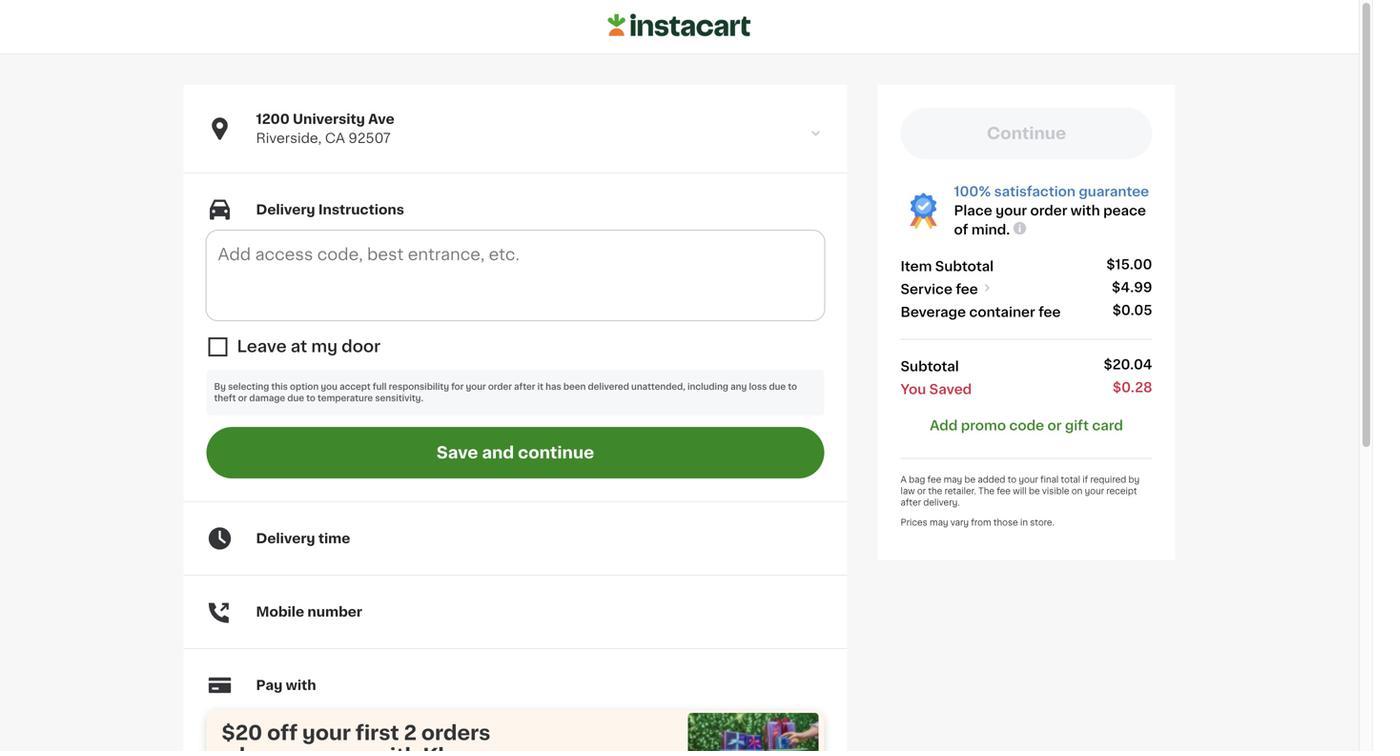 Task type: locate. For each thing, give the bounding box(es) containing it.
1 vertical spatial you
[[284, 747, 324, 752]]

beverage
[[901, 306, 967, 319]]

1 horizontal spatial order
[[1031, 204, 1068, 218]]

by
[[1129, 476, 1140, 485]]

delivery.
[[924, 499, 960, 508]]

university
[[293, 113, 365, 126]]

None text field
[[207, 231, 825, 321]]

1 vertical spatial be
[[1030, 488, 1041, 496]]

leave at my door
[[237, 339, 381, 355]]

$0.28
[[1113, 381, 1153, 395]]

delivered
[[588, 383, 630, 392]]

0 vertical spatial subtotal
[[936, 260, 994, 273]]

number
[[308, 606, 362, 619]]

after left it
[[514, 383, 536, 392]]

or left gift
[[1048, 419, 1062, 433]]

item
[[901, 260, 933, 273]]

delivery down riverside,
[[256, 203, 315, 217]]

2 horizontal spatial to
[[1008, 476, 1017, 485]]

0 horizontal spatial or
[[238, 395, 247, 403]]

pay
[[256, 679, 283, 693]]

0 vertical spatial order
[[1031, 204, 1068, 218]]

0 vertical spatial to
[[788, 383, 798, 392]]

after down law
[[901, 499, 922, 508]]

saved
[[930, 383, 972, 396]]

save and continue button
[[207, 428, 825, 479]]

order inside place your order with peace of mind.
[[1031, 204, 1068, 218]]

with inside place your order with peace of mind.
[[1071, 204, 1101, 218]]

home image
[[608, 11, 751, 40]]

0 horizontal spatial be
[[965, 476, 976, 485]]

fee up beverage container fee
[[956, 283, 979, 296]]

0 horizontal spatial after
[[514, 383, 536, 392]]

theft
[[214, 395, 236, 403]]

law
[[901, 488, 916, 496]]

be right will
[[1030, 488, 1041, 496]]

2 vertical spatial or
[[918, 488, 927, 496]]

leave
[[237, 339, 287, 355]]

or inside by selecting this option you accept full responsibility for your order after it has been delivered unattended, including any loss due to theft or damage due to temperature sensitivity.
[[238, 395, 247, 403]]

save and continue
[[437, 445, 595, 461]]

your down if
[[1085, 488, 1105, 496]]

if
[[1083, 476, 1089, 485]]

2 horizontal spatial with
[[1071, 204, 1101, 218]]

your right the for
[[466, 383, 486, 392]]

with right "pay"
[[286, 679, 316, 693]]

subtotal up service fee
[[936, 260, 994, 273]]

2 vertical spatial with
[[373, 747, 418, 752]]

or down 'bag'
[[918, 488, 927, 496]]

continue
[[518, 445, 595, 461]]

first
[[356, 724, 399, 744]]

1 vertical spatial to
[[306, 395, 316, 403]]

ca
[[325, 132, 345, 145]]

fee
[[956, 283, 979, 296], [1039, 306, 1061, 319], [928, 476, 942, 485], [997, 488, 1011, 496]]

to down option
[[306, 395, 316, 403]]

0 vertical spatial you
[[321, 383, 338, 392]]

$20.04
[[1104, 358, 1153, 372]]

you saved
[[901, 383, 972, 396]]

1 delivery from the top
[[256, 203, 315, 217]]

sensitivity.
[[375, 395, 424, 403]]

may up retailer.
[[944, 476, 963, 485]]

0 horizontal spatial due
[[288, 395, 304, 403]]

delivery instructions
[[256, 203, 404, 217]]

delivery for delivery instructions
[[256, 203, 315, 217]]

the
[[929, 488, 943, 496]]

or
[[238, 395, 247, 403], [1048, 419, 1062, 433], [918, 488, 927, 496]]

your inside by selecting this option you accept full responsibility for your order after it has been delivered unattended, including any loss due to theft or damage due to temperature sensitivity.
[[466, 383, 486, 392]]

your inside $20 off your first 2 orders when you pay with klarna
[[302, 724, 351, 744]]

instructions
[[319, 203, 404, 217]]

100% satisfaction guarantee
[[955, 185, 1150, 198]]

to up will
[[1008, 476, 1017, 485]]

0 horizontal spatial with
[[286, 679, 316, 693]]

your up pay
[[302, 724, 351, 744]]

delivery left time
[[256, 533, 315, 546]]

has
[[546, 383, 562, 392]]

1 vertical spatial order
[[488, 383, 512, 392]]

1 vertical spatial delivery
[[256, 533, 315, 546]]

be
[[965, 476, 976, 485], [1030, 488, 1041, 496]]

2 delivery from the top
[[256, 533, 315, 546]]

code
[[1010, 419, 1045, 433]]

from
[[972, 519, 992, 528]]

1 vertical spatial with
[[286, 679, 316, 693]]

due down option
[[288, 395, 304, 403]]

with
[[1071, 204, 1101, 218], [286, 679, 316, 693], [373, 747, 418, 752]]

after inside by selecting this option you accept full responsibility for your order after it has been delivered unattended, including any loss due to theft or damage due to temperature sensitivity.
[[514, 383, 536, 392]]

a
[[901, 476, 907, 485]]

0 horizontal spatial order
[[488, 383, 512, 392]]

0 vertical spatial or
[[238, 395, 247, 403]]

your
[[996, 204, 1028, 218], [466, 383, 486, 392], [1019, 476, 1039, 485], [1085, 488, 1105, 496], [302, 724, 351, 744]]

1 vertical spatial subtotal
[[901, 360, 960, 374]]

order down 100% satisfaction guarantee
[[1031, 204, 1068, 218]]

add promo code or gift card
[[930, 419, 1124, 433]]

order inside by selecting this option you accept full responsibility for your order after it has been delivered unattended, including any loss due to theft or damage due to temperature sensitivity.
[[488, 383, 512, 392]]

1 horizontal spatial or
[[918, 488, 927, 496]]

0 vertical spatial delivery
[[256, 203, 315, 217]]

1 horizontal spatial after
[[901, 499, 922, 508]]

door
[[342, 339, 381, 355]]

your up more info about 100% satisfaction guarantee image on the top of the page
[[996, 204, 1028, 218]]

1 vertical spatial or
[[1048, 419, 1062, 433]]

0 horizontal spatial to
[[306, 395, 316, 403]]

you up temperature
[[321, 383, 338, 392]]

1 horizontal spatial with
[[373, 747, 418, 752]]

1 vertical spatial due
[[288, 395, 304, 403]]

add
[[930, 419, 958, 433]]

total
[[1062, 476, 1081, 485]]

after
[[514, 383, 536, 392], [901, 499, 922, 508]]

may
[[944, 476, 963, 485], [930, 519, 949, 528]]

accept
[[340, 383, 371, 392]]

it
[[538, 383, 544, 392]]

order left it
[[488, 383, 512, 392]]

klarna
[[423, 747, 491, 752]]

100%
[[955, 185, 992, 198]]

1 vertical spatial after
[[901, 499, 922, 508]]

to
[[788, 383, 798, 392], [306, 395, 316, 403], [1008, 476, 1017, 485]]

on
[[1072, 488, 1083, 496]]

you down the off in the left bottom of the page
[[284, 747, 324, 752]]

0 vertical spatial with
[[1071, 204, 1101, 218]]

subtotal up the you saved
[[901, 360, 960, 374]]

to right loss
[[788, 383, 798, 392]]

card
[[1093, 419, 1124, 433]]

subtotal
[[936, 260, 994, 273], [901, 360, 960, 374]]

vary
[[951, 519, 969, 528]]

2 vertical spatial to
[[1008, 476, 1017, 485]]

2 horizontal spatial or
[[1048, 419, 1062, 433]]

delivery time
[[256, 533, 351, 546]]

by
[[214, 383, 226, 392]]

$15.00
[[1107, 258, 1153, 271]]

0 vertical spatial due
[[769, 383, 786, 392]]

due
[[769, 383, 786, 392], [288, 395, 304, 403]]

with down guarantee
[[1071, 204, 1101, 218]]

0 vertical spatial may
[[944, 476, 963, 485]]

mind.
[[972, 223, 1011, 237]]

service fee
[[901, 283, 979, 296]]

0 vertical spatial after
[[514, 383, 536, 392]]

with down 2 on the bottom of page
[[373, 747, 418, 752]]

1 horizontal spatial be
[[1030, 488, 1041, 496]]

be up retailer.
[[965, 476, 976, 485]]

due right loss
[[769, 383, 786, 392]]

1 horizontal spatial due
[[769, 383, 786, 392]]

prices
[[901, 519, 928, 528]]

fee right container
[[1039, 306, 1061, 319]]

1200 university ave riverside, ca 92507
[[256, 113, 395, 145]]

or down 'selecting'
[[238, 395, 247, 403]]

any
[[731, 383, 747, 392]]

$4.99
[[1113, 281, 1153, 294]]

may down delivery.
[[930, 519, 949, 528]]



Task type: vqa. For each thing, say whether or not it's contained in the screenshot.
the top the due
yes



Task type: describe. For each thing, give the bounding box(es) containing it.
added
[[978, 476, 1006, 485]]

item subtotal
[[901, 260, 994, 273]]

save
[[437, 445, 478, 461]]

service
[[901, 283, 953, 296]]

1200
[[256, 113, 290, 126]]

fee up the
[[928, 476, 942, 485]]

when
[[222, 747, 279, 752]]

place
[[955, 204, 993, 218]]

your inside place your order with peace of mind.
[[996, 204, 1028, 218]]

you inside by selecting this option you accept full responsibility for your order after it has been delivered unattended, including any loss due to theft or damage due to temperature sensitivity.
[[321, 383, 338, 392]]

delivery for delivery time
[[256, 533, 315, 546]]

delivery address image
[[808, 125, 825, 142]]

mobile
[[256, 606, 304, 619]]

in
[[1021, 519, 1029, 528]]

92507
[[349, 132, 391, 145]]

or inside a bag fee may be added to your final total if required by law or the retailer. the fee will be visible on your receipt after delivery.
[[918, 488, 927, 496]]

prices may vary from those in store.
[[901, 519, 1055, 528]]

you inside $20 off your first 2 orders when you pay with klarna
[[284, 747, 324, 752]]

satisfaction
[[995, 185, 1076, 198]]

loss
[[749, 383, 767, 392]]

more info about 100% satisfaction guarantee image
[[1013, 221, 1028, 236]]

pay with
[[256, 679, 316, 693]]

retailer.
[[945, 488, 977, 496]]

beverage container fee
[[901, 306, 1061, 319]]

you
[[901, 383, 927, 396]]

including
[[688, 383, 729, 392]]

peace
[[1104, 204, 1147, 218]]

fee left will
[[997, 488, 1011, 496]]

or inside the 'add promo code or gift card' button
[[1048, 419, 1062, 433]]

will
[[1014, 488, 1027, 496]]

$20 off your first 2 orders when you pay with klarna
[[222, 724, 491, 752]]

by selecting this option you accept full responsibility for your order after it has been delivered unattended, including any loss due to theft or damage due to temperature sensitivity.
[[214, 383, 798, 403]]

pay
[[328, 747, 368, 752]]

promo
[[962, 419, 1007, 433]]

visible
[[1043, 488, 1070, 496]]

receipt
[[1107, 488, 1138, 496]]

$20
[[222, 724, 263, 744]]

off
[[267, 724, 298, 744]]

orders
[[422, 724, 491, 744]]

0 vertical spatial be
[[965, 476, 976, 485]]

a bag fee may be added to your final total if required by law or the retailer. the fee will be visible on your receipt after delivery.
[[901, 476, 1140, 508]]

guarantee
[[1080, 185, 1150, 198]]

of
[[955, 223, 969, 237]]

unattended,
[[632, 383, 686, 392]]

full
[[373, 383, 387, 392]]

your up will
[[1019, 476, 1039, 485]]

this
[[271, 383, 288, 392]]

container
[[970, 306, 1036, 319]]

mobile number
[[256, 606, 362, 619]]

my
[[311, 339, 338, 355]]

after inside a bag fee may be added to your final total if required by law or the retailer. the fee will be visible on your receipt after delivery.
[[901, 499, 922, 508]]

2
[[404, 724, 417, 744]]

time
[[319, 533, 351, 546]]

temperature
[[318, 395, 373, 403]]

those
[[994, 519, 1019, 528]]

responsibility
[[389, 383, 449, 392]]

add promo code or gift card button
[[930, 417, 1124, 436]]

store.
[[1031, 519, 1055, 528]]

for
[[452, 383, 464, 392]]

ave
[[368, 113, 395, 126]]

to inside a bag fee may be added to your final total if required by law or the retailer. the fee will be visible on your receipt after delivery.
[[1008, 476, 1017, 485]]

damage
[[249, 395, 285, 403]]

with inside $20 off your first 2 orders when you pay with klarna
[[373, 747, 418, 752]]

been
[[564, 383, 586, 392]]

1 horizontal spatial to
[[788, 383, 798, 392]]

$0.05
[[1113, 304, 1153, 317]]

may inside a bag fee may be added to your final total if required by law or the retailer. the fee will be visible on your receipt after delivery.
[[944, 476, 963, 485]]

1 vertical spatial may
[[930, 519, 949, 528]]

the
[[979, 488, 995, 496]]

$20 off your first 2 orders when you pay with klarna button
[[207, 711, 819, 752]]

required
[[1091, 476, 1127, 485]]

selecting
[[228, 383, 269, 392]]

place your order with peace of mind.
[[955, 204, 1147, 237]]

riverside,
[[256, 132, 322, 145]]

final
[[1041, 476, 1059, 485]]



